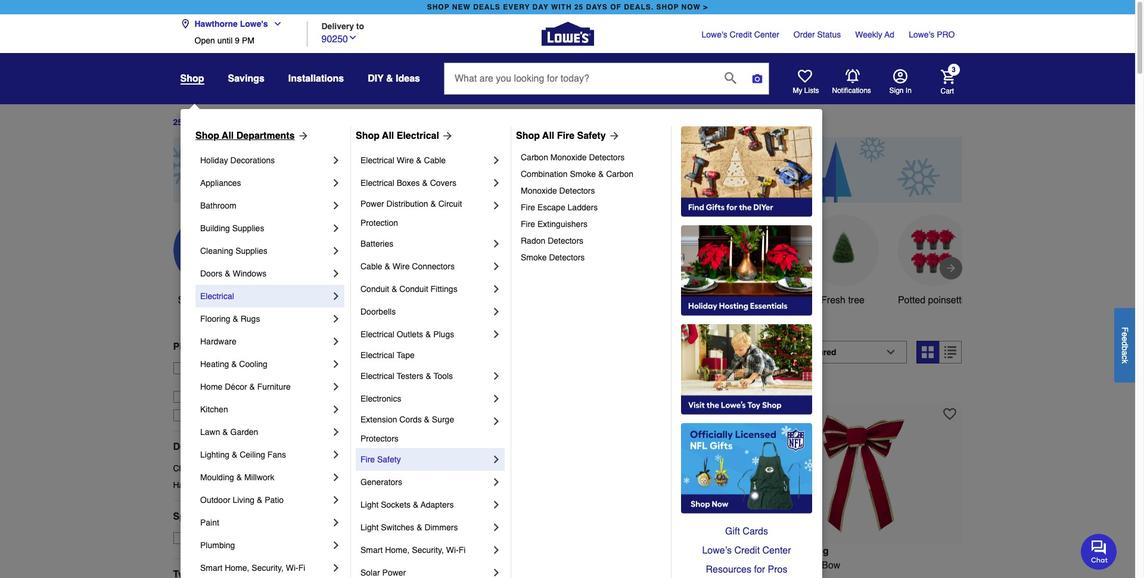 Task type: locate. For each thing, give the bounding box(es) containing it.
living down switches at the left
[[387, 546, 415, 556]]

& inside electrical boxes & covers link
[[422, 178, 428, 188]]

in
[[906, 86, 912, 95], [350, 574, 358, 578], [579, 574, 587, 578]]

0 horizontal spatial incandescent
[[459, 560, 516, 571]]

chevron right image for fire safety
[[490, 454, 502, 465]]

carbon up combination
[[521, 153, 548, 162]]

electrical inside electrical boxes & covers link
[[361, 178, 394, 188]]

cable down batteries
[[361, 262, 382, 271]]

1 horizontal spatial christmas
[[361, 574, 404, 578]]

0 horizontal spatial home,
[[225, 563, 249, 573]]

1 shop from the left
[[195, 131, 219, 141]]

chevron right image for flooring & rugs
[[330, 313, 342, 325]]

1 horizontal spatial shop
[[656, 3, 679, 11]]

chevron right image for light switches & dimmers
[[490, 521, 502, 533]]

0 vertical spatial smart
[[361, 545, 383, 555]]

& right cords
[[424, 415, 430, 424]]

1 horizontal spatial shop
[[356, 131, 380, 141]]

20.62- inside holiday living 100-count 20.62-ft white incandescent plug- in christmas string lights
[[397, 560, 424, 571]]

open until 9 pm
[[195, 36, 254, 45]]

1 horizontal spatial plug-
[[557, 574, 579, 578]]

& left millwork
[[236, 473, 242, 482]]

camera image
[[751, 73, 763, 85]]

in inside holiday living 8.5-in w red bow
[[780, 560, 788, 571]]

compare for 5013254527 element
[[785, 382, 819, 391]]

1 count from the left
[[369, 560, 395, 571]]

e up d
[[1120, 332, 1130, 336]]

lowe's left pro
[[909, 30, 935, 39]]

appliances
[[200, 178, 241, 188]]

deals inside shop all deals button
[[216, 295, 240, 306]]

1 horizontal spatial home,
[[385, 545, 410, 555]]

chevron right image for hardware link
[[330, 336, 342, 347]]

chevron right image for bathroom link
[[330, 200, 342, 212]]

2 shop from the left
[[356, 131, 380, 141]]

1 horizontal spatial 20.62-
[[604, 560, 631, 571]]

wire up boxes
[[397, 156, 414, 165]]

chevron right image for heating & cooling link
[[330, 358, 342, 370]]

hawthorne inside hawthorne lowe's & nearby stores button
[[191, 375, 231, 385]]

None search field
[[444, 63, 769, 105]]

security, for rightmost smart home, security, wi-fi link
[[412, 545, 444, 555]]

1 horizontal spatial smoke
[[570, 169, 596, 179]]

chevron right image for the paint link
[[330, 517, 342, 529]]

25
[[574, 3, 584, 11], [173, 118, 182, 127]]

fire extinguishers link
[[521, 216, 663, 232]]

store
[[210, 363, 230, 373]]

savings button left "radon"
[[445, 214, 516, 307]]

0 horizontal spatial departments
[[173, 441, 231, 452]]

home, down switches at the left
[[385, 545, 410, 555]]

2 horizontal spatial shop
[[516, 131, 540, 141]]

smart down the plumbing
[[200, 563, 222, 573]]

tree right fresh
[[848, 295, 865, 306]]

1 vertical spatial delivery
[[217, 341, 254, 352]]

1 horizontal spatial 100-
[[557, 560, 576, 571]]

1 compare from the left
[[371, 382, 406, 391]]

2 string from the left
[[635, 574, 660, 578]]

& right diy
[[386, 73, 393, 84]]

chevron right image for home décor & furniture link
[[330, 381, 342, 393]]

& down carbon monoxide detectors link
[[598, 169, 604, 179]]

outdoor living & patio link
[[200, 489, 330, 511]]

1 lights from the left
[[434, 574, 459, 578]]

>
[[703, 3, 708, 11]]

1 shop from the left
[[427, 3, 450, 11]]

chevron right image for the left smart home, security, wi-fi link
[[330, 562, 342, 574]]

0 horizontal spatial cable
[[361, 262, 382, 271]]

1 vertical spatial home,
[[225, 563, 249, 573]]

kitchen link
[[200, 398, 330, 421]]

living inside holiday living 100-count 20.62-ft white incandescent plug- in christmas string lights
[[387, 546, 415, 556]]

25 left days
[[173, 118, 182, 127]]

hawthorne down "store" in the left bottom of the page
[[191, 375, 231, 385]]

0 vertical spatial supplies
[[232, 223, 264, 233]]

chevron right image
[[330, 154, 342, 166], [490, 154, 502, 166], [490, 177, 502, 189], [490, 200, 502, 212], [330, 245, 342, 257], [490, 283, 502, 295], [490, 306, 502, 318], [330, 313, 342, 325], [490, 370, 502, 382], [490, 393, 502, 405], [330, 426, 342, 438], [490, 454, 502, 465], [490, 476, 502, 488], [490, 499, 502, 511], [490, 521, 502, 533], [490, 567, 502, 578]]

2 heart outline image from the left
[[944, 407, 957, 421]]

0 vertical spatial 25
[[574, 3, 584, 11]]

1 string from the left
[[406, 574, 431, 578]]

living down hanukkah decorations link
[[233, 495, 255, 505]]

products
[[378, 347, 433, 363]]

safety
[[577, 131, 606, 141], [377, 455, 401, 464]]

doors & windows link
[[200, 262, 330, 285]]

lowe's down free store pickup today at:
[[234, 375, 259, 385]]

holiday up appliances
[[200, 156, 228, 165]]

electrical inside electrical testers & tools link
[[361, 371, 394, 381]]

security, for the left smart home, security, wi-fi link
[[252, 563, 284, 573]]

holiday for holiday decorations
[[200, 156, 228, 165]]

& inside electrical wire & cable link
[[416, 156, 422, 165]]

electrical inside electrical wire & cable link
[[361, 156, 394, 165]]

0 vertical spatial wi-
[[446, 545, 459, 555]]

chevron right image for solar power
[[490, 567, 502, 578]]

25 days of deals. shop new deals every day. while supplies last. image
[[173, 137, 962, 203]]

decorations inside 'link'
[[213, 464, 258, 473]]

electrical inside electrical outlets & plugs link
[[361, 330, 394, 339]]

& inside light sockets & adapters "link"
[[413, 500, 419, 510]]

shop up combination
[[516, 131, 540, 141]]

0 horizontal spatial savings
[[228, 73, 265, 84]]

chevron right image for extension cords & surge protectors 'link'
[[490, 415, 502, 427]]

lowe's up pm
[[240, 19, 268, 29]]

1 vertical spatial hawthorne
[[191, 375, 231, 385]]

1 vertical spatial plug-
[[557, 574, 579, 578]]

fast
[[191, 411, 207, 420]]

1 vertical spatial supplies
[[235, 246, 268, 256]]

chevron right image for appliances link
[[330, 177, 342, 189]]

shop all deals button
[[173, 214, 245, 307]]

lawn & garden link
[[200, 421, 330, 443]]

center inside lowe's credit center link
[[754, 30, 779, 39]]

heating
[[200, 359, 229, 369]]

lights down dimmers
[[434, 574, 459, 578]]

paint link
[[200, 511, 330, 534]]

wi- down dimmers
[[446, 545, 459, 555]]

lowe's home improvement account image
[[893, 69, 907, 83]]

hardware
[[200, 337, 236, 346]]

departments down lawn in the left of the page
[[173, 441, 231, 452]]

fi down plumbing link
[[298, 563, 305, 573]]

christmas inside holiday living 100-count 20.62-ft white incandescent plug- in christmas string lights
[[361, 574, 404, 578]]

moulding
[[200, 473, 234, 482]]

delivery up lawn & garden
[[210, 411, 240, 420]]

0 vertical spatial smart home, security, wi-fi
[[361, 545, 466, 555]]

100- inside 100-count 20.62-ft multicolor incandescent plug-in christmas string lights
[[557, 560, 576, 571]]

0 vertical spatial light
[[361, 500, 379, 510]]

0 horizontal spatial smart home, security, wi-fi link
[[200, 557, 330, 578]]

cleaning
[[200, 246, 233, 256]]

1 horizontal spatial ft
[[631, 560, 636, 571]]

light inside "link"
[[361, 500, 379, 510]]

1 horizontal spatial carbon
[[606, 169, 634, 179]]

string inside holiday living 100-count 20.62-ft white incandescent plug- in christmas string lights
[[406, 574, 431, 578]]

order
[[794, 30, 815, 39]]

chevron right image for outdoor living & patio link
[[330, 494, 342, 506]]

e up b
[[1120, 336, 1130, 341]]

electrical outlets & plugs
[[361, 330, 454, 339]]

1 horizontal spatial arrow right image
[[606, 130, 620, 142]]

chevron right image for power distribution & circuit protection
[[490, 200, 502, 212]]

electronics
[[361, 394, 401, 403]]

1 horizontal spatial lights
[[663, 574, 688, 578]]

chevron right image for building supplies link
[[330, 222, 342, 234]]

0 horizontal spatial shop
[[427, 3, 450, 11]]

décor
[[225, 382, 247, 392]]

electrical inside electrical tape link
[[361, 350, 394, 360]]

1 horizontal spatial pickup
[[233, 363, 258, 373]]

1 horizontal spatial living
[[387, 546, 415, 556]]

smart home, security, wi-fi link down the paint link
[[200, 557, 330, 578]]

& inside doors & windows "link"
[[225, 269, 230, 278]]

1 100- from the left
[[350, 560, 369, 571]]

shop up electrical wire & cable
[[356, 131, 380, 141]]

on
[[195, 533, 206, 543]]

2 20.62- from the left
[[604, 560, 631, 571]]

shop
[[427, 3, 450, 11], [656, 3, 679, 11]]

circuit
[[438, 199, 462, 209]]

batteries
[[361, 239, 393, 249]]

1 horizontal spatial in
[[579, 574, 587, 578]]

arrow right image up carbon monoxide detectors link
[[606, 130, 620, 142]]

& inside home décor & furniture link
[[249, 382, 255, 392]]

2 horizontal spatial christmas
[[590, 574, 633, 578]]

& inside heating & cooling link
[[231, 359, 237, 369]]

smart home, security, wi-fi for the left smart home, security, wi-fi link
[[200, 563, 305, 573]]

1 vertical spatial pickup
[[233, 363, 258, 373]]

0 horizontal spatial carbon
[[521, 153, 548, 162]]

1 horizontal spatial incandescent
[[682, 560, 739, 571]]

arrow right image
[[439, 130, 453, 142]]

living for patio
[[233, 495, 255, 505]]

smart home, security, wi-fi down light switches & dimmers
[[361, 545, 466, 555]]

2 100- from the left
[[557, 560, 576, 571]]

chevron right image for electrical boxes & covers
[[490, 177, 502, 189]]

chevron right image
[[330, 177, 342, 189], [330, 200, 342, 212], [330, 222, 342, 234], [490, 238, 502, 250], [490, 260, 502, 272], [330, 268, 342, 280], [330, 290, 342, 302], [490, 328, 502, 340], [330, 336, 342, 347], [330, 358, 342, 370], [330, 381, 342, 393], [330, 403, 342, 415], [490, 415, 502, 427], [330, 449, 342, 461], [330, 471, 342, 483], [330, 494, 342, 506], [330, 517, 342, 529], [330, 539, 342, 551], [490, 544, 502, 556], [330, 562, 342, 574]]

1 horizontal spatial compare
[[785, 382, 819, 391]]

holiday inside holiday living 100-count 20.62-ft white incandescent plug- in christmas string lights
[[350, 546, 384, 556]]

paint
[[200, 518, 219, 527]]

credit up resources for pros link
[[734, 545, 760, 556]]

electrical for electrical wire & cable
[[361, 156, 394, 165]]

0 vertical spatial hawthorne
[[195, 19, 238, 29]]

0 horizontal spatial smoke
[[521, 253, 547, 262]]

lowe's home improvement cart image
[[941, 69, 955, 84]]

all for departments
[[222, 131, 234, 141]]

christmas inside 'link'
[[173, 464, 211, 473]]

electrical up electronics
[[361, 371, 394, 381]]

0 vertical spatial shop
[[180, 73, 204, 84]]

monoxide down shop all fire safety link
[[551, 153, 587, 162]]

compare inside 1001813120 element
[[371, 382, 406, 391]]

holiday up solar
[[350, 546, 384, 556]]

my lists
[[793, 86, 819, 95]]

shop for shop all fire safety
[[516, 131, 540, 141]]

deals
[[473, 3, 501, 11]]

0 horizontal spatial string
[[406, 574, 431, 578]]

& inside electrical outlets & plugs link
[[425, 330, 431, 339]]

lists
[[804, 86, 819, 95]]

& inside lighting & ceiling fans link
[[232, 450, 237, 459]]

electrical inside shop all electrical link
[[397, 131, 439, 141]]

security, up solar power link
[[412, 545, 444, 555]]

shop
[[195, 131, 219, 141], [356, 131, 380, 141], [516, 131, 540, 141]]

0 horizontal spatial smart
[[200, 563, 222, 573]]

christmas decorations
[[173, 464, 258, 473]]

shop down 25 days of deals link
[[195, 131, 219, 141]]

& inside lawn & garden link
[[222, 427, 228, 437]]

0 horizontal spatial smart home, security, wi-fi
[[200, 563, 305, 573]]

deals up the flooring & rugs on the left bottom of page
[[216, 295, 240, 306]]

1 vertical spatial fi
[[298, 563, 305, 573]]

& right boxes
[[422, 178, 428, 188]]

0 horizontal spatial tree
[[309, 295, 326, 306]]

power inside the power distribution & circuit protection
[[361, 199, 384, 209]]

0 horizontal spatial 25
[[173, 118, 182, 127]]

0 horizontal spatial security,
[[252, 563, 284, 573]]

& left ceiling
[[232, 450, 237, 459]]

compare for 1001813120 element
[[371, 382, 406, 391]]

compare inside 5013254527 element
[[785, 382, 819, 391]]

chevron right image for electrical testers & tools
[[490, 370, 502, 382]]

arrow right image
[[295, 130, 309, 142], [606, 130, 620, 142], [945, 262, 957, 274]]

deals right of
[[217, 118, 239, 127]]

1 horizontal spatial chevron down image
[[348, 32, 358, 42]]

decorations for holiday decorations
[[230, 156, 275, 165]]

flooring & rugs link
[[200, 308, 330, 330]]

0 vertical spatial smoke
[[570, 169, 596, 179]]

1 horizontal spatial security,
[[412, 545, 444, 555]]

fi for chevron right image for the left smart home, security, wi-fi link
[[298, 563, 305, 573]]

ft
[[424, 560, 430, 571], [631, 560, 636, 571]]

smart up solar
[[361, 545, 383, 555]]

poinsettia
[[928, 295, 969, 306]]

& left dimmers
[[417, 523, 422, 532]]

electrical down doorbells
[[361, 330, 394, 339]]

all for fire
[[542, 131, 554, 141]]

in left w
[[780, 560, 788, 571]]

2 horizontal spatial living
[[801, 546, 829, 556]]

grid view image
[[922, 346, 934, 358]]

covers
[[430, 178, 457, 188]]

list view image
[[945, 346, 957, 358]]

shop left "now"
[[656, 3, 679, 11]]

fire for escape
[[521, 203, 535, 212]]

departments element
[[173, 441, 331, 453]]

chevron right image for the electrical link
[[330, 290, 342, 302]]

0 horizontal spatial living
[[233, 495, 255, 505]]

all up electrical wire & cable
[[382, 131, 394, 141]]

& right sockets
[[413, 500, 419, 510]]

electrical left tape
[[361, 350, 394, 360]]

smoke inside combination smoke & carbon monoxide detectors
[[570, 169, 596, 179]]

2 ft from the left
[[631, 560, 636, 571]]

decorations
[[230, 156, 275, 165], [507, 347, 590, 363], [213, 464, 258, 473], [213, 480, 258, 490]]

home, down the plumbing
[[225, 563, 249, 573]]

& right doors
[[225, 269, 230, 278]]

ft left the multicolor
[[631, 560, 636, 571]]

ft inside 100-count 20.62-ft multicolor incandescent plug-in christmas string lights
[[631, 560, 636, 571]]

2 compare from the left
[[785, 382, 819, 391]]

arrow right image up poinsettia
[[945, 262, 957, 274]]

1 vertical spatial white
[[432, 560, 457, 571]]

fans
[[267, 450, 286, 459]]

1 light from the top
[[361, 500, 379, 510]]

delivery up 90250
[[322, 21, 354, 31]]

& right décor
[[249, 382, 255, 392]]

& inside light switches & dimmers link
[[417, 523, 422, 532]]

& inside the power distribution & circuit protection
[[431, 199, 436, 209]]

power right solar
[[382, 568, 406, 577]]

20.62- down light switches & dimmers
[[397, 560, 424, 571]]

1 horizontal spatial safety
[[577, 131, 606, 141]]

ft down light switches & dimmers link
[[424, 560, 430, 571]]

& down today
[[262, 375, 267, 385]]

shop all electrical
[[356, 131, 439, 141]]

bathroom link
[[200, 194, 330, 217]]

fire left escape
[[521, 203, 535, 212]]

0 vertical spatial security,
[[412, 545, 444, 555]]

20.62- left the multicolor
[[604, 560, 631, 571]]

extension cords & surge protectors link
[[361, 410, 490, 448]]

smoke down carbon monoxide detectors link
[[570, 169, 596, 179]]

wi- for rightmost smart home, security, wi-fi link
[[446, 545, 459, 555]]

20.62- inside 100-count 20.62-ft multicolor incandescent plug-in christmas string lights
[[604, 560, 631, 571]]

heart outline image
[[737, 407, 750, 421], [944, 407, 957, 421]]

electrical wire & cable
[[361, 156, 446, 165]]

all up carbon monoxide detectors on the top
[[542, 131, 554, 141]]

officially licensed n f l gifts. shop now. image
[[681, 423, 812, 514]]

1 horizontal spatial savings
[[464, 295, 498, 306]]

generators
[[361, 477, 402, 487]]

new
[[452, 3, 471, 11]]

1 vertical spatial center
[[763, 545, 791, 556]]

savings up the 198 products in holiday decorations
[[464, 295, 498, 306]]

solar
[[361, 568, 380, 577]]

hanukkah decorations link
[[173, 479, 331, 491]]

artificial tree
[[273, 295, 326, 306]]

& inside moulding & millwork link
[[236, 473, 242, 482]]

order status
[[794, 30, 841, 39]]

0 vertical spatial carbon
[[521, 153, 548, 162]]

on sale
[[195, 533, 225, 543]]

string right solar power
[[406, 574, 431, 578]]

& inside outdoor living & patio link
[[257, 495, 262, 505]]

christmas
[[173, 464, 211, 473], [361, 574, 404, 578], [590, 574, 633, 578]]

1 horizontal spatial wi-
[[446, 545, 459, 555]]

count inside holiday living 100-count 20.62-ft white incandescent plug- in christmas string lights
[[369, 560, 395, 571]]

0 horizontal spatial 100-
[[350, 560, 369, 571]]

safety up carbon monoxide detectors link
[[577, 131, 606, 141]]

conduit up led
[[361, 284, 389, 294]]

holiday inside 'holiday decorations' link
[[200, 156, 228, 165]]

chevron down image inside the hawthorne lowe's button
[[268, 19, 282, 29]]

living up red
[[801, 546, 829, 556]]

cords
[[400, 415, 422, 424]]

& down batteries
[[385, 262, 390, 271]]

1 vertical spatial smart home, security, wi-fi
[[200, 563, 305, 573]]

chevron right image for lawn & garden
[[330, 426, 342, 438]]

ft inside holiday living 100-count 20.62-ft white incandescent plug- in christmas string lights
[[424, 560, 430, 571]]

1 vertical spatial savings
[[464, 295, 498, 306]]

all inside button
[[203, 295, 213, 306]]

arrow right image for shop all departments
[[295, 130, 309, 142]]

arrow right image for shop all fire safety
[[606, 130, 620, 142]]

departments up 'holiday decorations' link
[[236, 131, 295, 141]]

incandescent
[[459, 560, 516, 571], [682, 560, 739, 571]]

count
[[369, 560, 395, 571], [576, 560, 601, 571]]

1 horizontal spatial in
[[780, 560, 788, 571]]

0 horizontal spatial conduit
[[361, 284, 389, 294]]

lights inside holiday living 100-count 20.62-ft white incandescent plug- in christmas string lights
[[434, 574, 459, 578]]

1 tree from the left
[[309, 295, 326, 306]]

0 horizontal spatial wi-
[[286, 563, 298, 573]]

sockets
[[381, 500, 411, 510]]

electrical left boxes
[[361, 178, 394, 188]]

hanging
[[644, 295, 680, 306]]

living inside holiday living 8.5-in w red bow
[[801, 546, 829, 556]]

holiday down plugs at the left of the page
[[452, 347, 503, 363]]

chevron right image for holiday decorations
[[330, 154, 342, 166]]

arrow right image inside the shop all departments link
[[295, 130, 309, 142]]

0 vertical spatial credit
[[730, 30, 752, 39]]

0 vertical spatial pickup
[[173, 341, 204, 352]]

shop inside button
[[178, 295, 200, 306]]

3 shop from the left
[[516, 131, 540, 141]]

wi- down plumbing link
[[286, 563, 298, 573]]

1 vertical spatial monoxide
[[521, 186, 557, 195]]

0 horizontal spatial heart outline image
[[737, 407, 750, 421]]

smart home, security, wi-fi down plumbing link
[[200, 563, 305, 573]]

credit up search icon
[[730, 30, 752, 39]]

living for count
[[387, 546, 415, 556]]

& up heating
[[207, 341, 214, 352]]

location image
[[180, 19, 190, 29]]

chat invite button image
[[1081, 533, 1117, 570]]

light for light sockets & adapters
[[361, 500, 379, 510]]

compare
[[371, 382, 406, 391], [785, 382, 819, 391]]

lights down the multicolor
[[663, 574, 688, 578]]

1 horizontal spatial smart home, security, wi-fi
[[361, 545, 466, 555]]

chevron right image for moulding & millwork link
[[330, 471, 342, 483]]

0 horizontal spatial white
[[432, 560, 457, 571]]

& left patio
[[257, 495, 262, 505]]

hawthorne
[[195, 19, 238, 29], [191, 375, 231, 385]]

gift cards link
[[681, 522, 812, 541]]

shop all departments link
[[195, 129, 309, 143]]

shop left new
[[427, 3, 450, 11]]

smart home, security, wi-fi
[[361, 545, 466, 555], [200, 563, 305, 573]]

electrical boxes & covers
[[361, 178, 457, 188]]

0 horizontal spatial 20.62-
[[397, 560, 424, 571]]

savings button down pm
[[228, 68, 265, 89]]

k
[[1120, 359, 1130, 363]]

fire down protectors
[[361, 455, 375, 464]]

1 vertical spatial carbon
[[606, 169, 634, 179]]

holiday hosting essentials. image
[[681, 225, 812, 316]]

chevron right image for electronics
[[490, 393, 502, 405]]

visit the lowe's toy shop. image
[[681, 324, 812, 415]]

1 vertical spatial deals
[[216, 295, 240, 306]]

& up electrical boxes & covers link
[[416, 156, 422, 165]]

& right "store" in the left bottom of the page
[[231, 359, 237, 369]]

2 light from the top
[[361, 523, 379, 532]]

0 vertical spatial white
[[740, 295, 765, 306]]

1 vertical spatial wi-
[[286, 563, 298, 573]]

2 incandescent from the left
[[682, 560, 739, 571]]

savings down pm
[[228, 73, 265, 84]]

in down plugs at the left of the page
[[437, 347, 448, 363]]

all up flooring
[[203, 295, 213, 306]]

tree right artificial
[[309, 295, 326, 306]]

1 horizontal spatial white
[[740, 295, 765, 306]]

0 horizontal spatial safety
[[377, 455, 401, 464]]

1 horizontal spatial cable
[[424, 156, 446, 165]]

home décor & furniture
[[200, 382, 291, 392]]

chevron right image for rightmost smart home, security, wi-fi link
[[490, 544, 502, 556]]

power distribution & circuit protection
[[361, 199, 464, 228]]

christmas decorations link
[[173, 462, 331, 474]]

0 vertical spatial chevron down image
[[268, 19, 282, 29]]

ladders
[[568, 203, 598, 212]]

smart home, security, wi-fi for rightmost smart home, security, wi-fi link
[[361, 545, 466, 555]]

0 vertical spatial center
[[754, 30, 779, 39]]

wire up conduit & conduit fittings
[[393, 262, 410, 271]]

9
[[235, 36, 240, 45]]

solar power
[[361, 568, 406, 577]]

search image
[[725, 72, 737, 84]]

& inside conduit & conduit fittings link
[[392, 284, 397, 294]]

1 ft from the left
[[424, 560, 430, 571]]

string down the multicolor
[[635, 574, 660, 578]]

2 lights from the left
[[663, 574, 688, 578]]

1 vertical spatial in
[[780, 560, 788, 571]]

supplies up cleaning supplies on the top left of the page
[[232, 223, 264, 233]]

center left the order
[[754, 30, 779, 39]]

credit for lowe's
[[734, 545, 760, 556]]

1 vertical spatial light
[[361, 523, 379, 532]]

shop for shop
[[180, 73, 204, 84]]

fire safety
[[361, 455, 401, 464]]

smart home, security, wi-fi link
[[361, 539, 490, 561], [200, 557, 330, 578]]

stores
[[297, 375, 320, 385]]

hanukkah
[[173, 480, 211, 490]]

holiday inside holiday living 8.5-in w red bow
[[764, 546, 798, 556]]

2 tree from the left
[[848, 295, 865, 306]]

light for light switches & dimmers
[[361, 523, 379, 532]]

fire up "radon"
[[521, 219, 535, 229]]

shop for shop all electrical
[[356, 131, 380, 141]]

wi- for the left smart home, security, wi-fi link
[[286, 563, 298, 573]]

center inside lowe's credit center link
[[763, 545, 791, 556]]

chevron right image for light sockets & adapters
[[490, 499, 502, 511]]

1 vertical spatial power
[[382, 568, 406, 577]]

at:
[[285, 363, 294, 373]]

chevron down image
[[268, 19, 282, 29], [348, 32, 358, 42]]

hawthorne inside the hawthorne lowe's button
[[195, 19, 238, 29]]

gift cards
[[725, 526, 768, 537]]

1 incandescent from the left
[[459, 560, 516, 571]]

electrical boxes & covers link
[[361, 172, 490, 194]]

& left rugs
[[233, 314, 238, 324]]

2 count from the left
[[576, 560, 601, 571]]

1 horizontal spatial departments
[[236, 131, 295, 141]]

0 vertical spatial delivery
[[322, 21, 354, 31]]

electrical down shop all electrical
[[361, 156, 394, 165]]

shop for shop all deals
[[178, 295, 200, 306]]

lowe's inside the hawthorne lowe's button
[[240, 19, 268, 29]]

detectors up "ladders"
[[559, 186, 595, 195]]

& left circuit
[[431, 199, 436, 209]]

lowe's down >
[[702, 30, 727, 39]]

1 20.62- from the left
[[397, 560, 424, 571]]

batteries link
[[361, 232, 490, 255]]

light switches & dimmers
[[361, 523, 458, 532]]

arrow right image inside shop all fire safety link
[[606, 130, 620, 142]]

1 vertical spatial departments
[[173, 441, 231, 452]]

shop new deals every day with 25 days of deals. shop now > link
[[425, 0, 711, 14]]

radon detectors link
[[521, 232, 663, 249]]



Task type: describe. For each thing, give the bounding box(es) containing it.
tree for fresh tree
[[848, 295, 865, 306]]

adapters
[[421, 500, 454, 510]]

1001813120 element
[[350, 381, 406, 393]]

& inside electrical testers & tools link
[[426, 371, 431, 381]]

1 vertical spatial cable
[[361, 262, 382, 271]]

home décor & furniture link
[[200, 375, 330, 398]]

lighting & ceiling fans link
[[200, 443, 330, 466]]

hawthorne lowe's & nearby stores button
[[191, 374, 320, 386]]

holiday living 100-count 20.62-ft white incandescent plug- in christmas string lights
[[350, 546, 541, 578]]

day
[[533, 3, 549, 11]]

now
[[682, 3, 701, 11]]

power distribution & circuit protection link
[[361, 194, 490, 232]]

to
[[356, 21, 364, 31]]

fast delivery
[[191, 411, 240, 420]]

moulding & millwork link
[[200, 466, 330, 489]]

fire escape ladders link
[[521, 199, 663, 216]]

1 conduit from the left
[[361, 284, 389, 294]]

all for electrical
[[382, 131, 394, 141]]

0 vertical spatial home,
[[385, 545, 410, 555]]

& inside the diy & ideas button
[[386, 73, 393, 84]]

radon
[[521, 236, 545, 246]]

decoration
[[640, 309, 684, 320]]

ceiling
[[240, 450, 265, 459]]

detectors down radon detectors
[[549, 253, 585, 262]]

holiday for holiday living 8.5-in w red bow
[[764, 546, 798, 556]]

electrical outlets & plugs link
[[361, 323, 490, 346]]

2 vertical spatial delivery
[[210, 411, 240, 420]]

chevron right image for electrical wire & cable
[[490, 154, 502, 166]]

fire up carbon monoxide detectors on the top
[[557, 131, 575, 141]]

electrical link
[[200, 285, 330, 308]]

smoke detectors link
[[521, 249, 663, 266]]

0 vertical spatial safety
[[577, 131, 606, 141]]

shop for shop all departments
[[195, 131, 219, 141]]

center for lowe's credit center
[[754, 30, 779, 39]]

plug- inside holiday living 100-count 20.62-ft white incandescent plug- in christmas string lights
[[519, 560, 541, 571]]

8.5-
[[764, 560, 780, 571]]

installations
[[288, 73, 344, 84]]

lights inside 100-count 20.62-ft multicolor incandescent plug-in christmas string lights
[[663, 574, 688, 578]]

find gifts for the diyer. image
[[681, 126, 812, 217]]

hawthorne lowe's
[[195, 19, 268, 29]]

deals.
[[624, 3, 654, 11]]

fresh tree
[[821, 295, 865, 306]]

radon detectors
[[521, 236, 583, 246]]

0 vertical spatial departments
[[236, 131, 295, 141]]

fittings
[[431, 284, 457, 294]]

100-count 20.62-ft multicolor incandescent plug-in christmas string lights
[[557, 560, 739, 578]]

fire for extinguishers
[[521, 219, 535, 229]]

open
[[195, 36, 215, 45]]

1 vertical spatial savings button
[[445, 214, 516, 307]]

distribution
[[387, 199, 428, 209]]

lowe's inside lowe's pro link
[[909, 30, 935, 39]]

detectors up combination smoke & carbon monoxide detectors link
[[589, 153, 625, 162]]

Search Query text field
[[445, 63, 715, 94]]

pro
[[937, 30, 955, 39]]

kitchen
[[200, 405, 228, 414]]

hawthorne lowe's & nearby stores
[[191, 375, 320, 385]]

building supplies
[[200, 223, 264, 233]]

0 vertical spatial monoxide
[[551, 153, 587, 162]]

free
[[191, 363, 208, 373]]

chevron right image for lighting & ceiling fans link
[[330, 449, 342, 461]]

in inside holiday living 100-count 20.62-ft white incandescent plug- in christmas string lights
[[350, 574, 358, 578]]

electrical for electrical testers & tools
[[361, 371, 394, 381]]

count inside 100-count 20.62-ft multicolor incandescent plug-in christmas string lights
[[576, 560, 601, 571]]

boxes
[[397, 178, 420, 188]]

in inside 100-count 20.62-ft multicolor incandescent plug-in christmas string lights
[[579, 574, 587, 578]]

every
[[503, 3, 530, 11]]

decorations for christmas decorations
[[213, 464, 258, 473]]

0 vertical spatial cable
[[424, 156, 446, 165]]

led button
[[354, 214, 426, 307]]

100- inside holiday living 100-count 20.62-ft white incandescent plug- in christmas string lights
[[350, 560, 369, 571]]

chevron right image for kitchen link
[[330, 403, 342, 415]]

sale
[[208, 533, 225, 543]]

plug- inside 100-count 20.62-ft multicolor incandescent plug-in christmas string lights
[[557, 574, 579, 578]]

1 horizontal spatial smart home, security, wi-fi link
[[361, 539, 490, 561]]

lowe's home improvement lists image
[[798, 69, 812, 83]]

1 e from the top
[[1120, 332, 1130, 336]]

appliances link
[[200, 172, 330, 194]]

of
[[207, 118, 215, 127]]

d
[[1120, 341, 1130, 346]]

white inside holiday living 100-count 20.62-ft white incandescent plug- in christmas string lights
[[432, 560, 457, 571]]

extension cords & surge protectors
[[361, 415, 457, 443]]

0 horizontal spatial in
[[437, 347, 448, 363]]

chevron right image for generators
[[490, 476, 502, 488]]

heating & cooling link
[[200, 353, 330, 375]]

c
[[1120, 355, 1130, 359]]

carbon inside combination smoke & carbon monoxide detectors
[[606, 169, 634, 179]]

fire escape ladders
[[521, 203, 598, 212]]

building supplies link
[[200, 217, 330, 240]]

1 vertical spatial safety
[[377, 455, 401, 464]]

shop all fire safety link
[[516, 129, 620, 143]]

1 vertical spatial wire
[[393, 262, 410, 271]]

weekly
[[855, 30, 883, 39]]

living for in
[[801, 546, 829, 556]]

incandescent inside 100-count 20.62-ft multicolor incandescent plug-in christmas string lights
[[682, 560, 739, 571]]

detectors down extinguishers
[[548, 236, 583, 246]]

chevron right image for cleaning supplies
[[330, 245, 342, 257]]

fire safety link
[[361, 448, 490, 471]]

monoxide inside combination smoke & carbon monoxide detectors
[[521, 186, 557, 195]]

2 shop from the left
[[656, 3, 679, 11]]

smart for the left smart home, security, wi-fi link
[[200, 563, 222, 573]]

& inside combination smoke & carbon monoxide detectors
[[598, 169, 604, 179]]

electrical inside the electrical link
[[200, 291, 234, 301]]

all for deals
[[203, 295, 213, 306]]

connectors
[[412, 262, 455, 271]]

& inside flooring & rugs link
[[233, 314, 238, 324]]

detectors inside combination smoke & carbon monoxide detectors
[[559, 186, 595, 195]]

supplies for cleaning supplies
[[235, 246, 268, 256]]

chevron right image for doors & windows "link"
[[330, 268, 342, 280]]

my
[[793, 86, 802, 95]]

2 conduit from the left
[[400, 284, 428, 294]]

cooling
[[239, 359, 268, 369]]

windows
[[233, 269, 267, 278]]

sign
[[889, 86, 904, 95]]

escape
[[538, 203, 565, 212]]

lowe's inside hawthorne lowe's & nearby stores button
[[234, 375, 259, 385]]

0 vertical spatial deals
[[217, 118, 239, 127]]

doors
[[200, 269, 223, 278]]

savings inside button
[[464, 295, 498, 306]]

light switches & dimmers link
[[361, 516, 490, 539]]

& inside extension cords & surge protectors
[[424, 415, 430, 424]]

tape
[[397, 350, 415, 360]]

electrical for electrical tape
[[361, 350, 394, 360]]

credit for lowe's
[[730, 30, 752, 39]]

white inside button
[[740, 295, 765, 306]]

my lists link
[[793, 69, 819, 95]]

rugs
[[241, 314, 260, 324]]

holiday for holiday living 100-count 20.62-ft white incandescent plug- in christmas string lights
[[350, 546, 384, 556]]

shop all electrical link
[[356, 129, 453, 143]]

hanging decoration
[[640, 295, 684, 320]]

carbon monoxide detectors
[[521, 153, 625, 162]]

pros
[[768, 564, 788, 575]]

chevron right image for doorbells
[[490, 306, 502, 318]]

cleaning supplies link
[[200, 240, 330, 262]]

chevron right image for plumbing link
[[330, 539, 342, 551]]

smart for rightmost smart home, security, wi-fi link
[[361, 545, 383, 555]]

0 vertical spatial savings
[[228, 73, 265, 84]]

millwork
[[244, 473, 274, 482]]

1 heart outline image from the left
[[737, 407, 750, 421]]

lowe's home improvement notification center image
[[845, 69, 860, 83]]

hawthorne for hawthorne lowe's & nearby stores
[[191, 375, 231, 385]]

f e e d b a c k
[[1120, 327, 1130, 363]]

plumbing
[[200, 541, 235, 550]]

1 vertical spatial 25
[[173, 118, 182, 127]]

fresh
[[821, 295, 846, 306]]

smoke detectors
[[521, 253, 585, 262]]

0 vertical spatial wire
[[397, 156, 414, 165]]

electrical testers & tools link
[[361, 365, 490, 387]]

0 horizontal spatial pickup
[[173, 341, 204, 352]]

free store pickup today at:
[[191, 363, 294, 373]]

electrical tape
[[361, 350, 415, 360]]

christmas inside 100-count 20.62-ft multicolor incandescent plug-in christmas string lights
[[590, 574, 633, 578]]

0 horizontal spatial savings button
[[228, 68, 265, 89]]

fi for rightmost smart home, security, wi-fi link's chevron right image
[[459, 545, 466, 555]]

lowe's home improvement logo image
[[541, 7, 594, 60]]

with
[[551, 3, 572, 11]]

plumbing link
[[200, 534, 330, 557]]

lawn
[[200, 427, 220, 437]]

& inside cable & wire connectors link
[[385, 262, 390, 271]]

lowe's inside lowe's credit center link
[[702, 30, 727, 39]]

today
[[260, 363, 282, 373]]

hawthorne for hawthorne lowe's
[[195, 19, 238, 29]]

1 vertical spatial smoke
[[521, 253, 547, 262]]

& inside hawthorne lowe's & nearby stores button
[[262, 375, 267, 385]]

shop button
[[180, 73, 204, 85]]

chevron right image for electrical outlets & plugs link
[[490, 328, 502, 340]]

center for lowe's credit center
[[763, 545, 791, 556]]

electrical for electrical boxes & covers
[[361, 178, 394, 188]]

combination
[[521, 169, 568, 179]]

in inside "button"
[[906, 86, 912, 95]]

2 horizontal spatial arrow right image
[[945, 262, 957, 274]]

lowe's credit center
[[702, 30, 779, 39]]

supplies for building supplies
[[232, 223, 264, 233]]

special offers
[[173, 511, 237, 522]]

incandescent inside holiday living 100-count 20.62-ft white incandescent plug- in christmas string lights
[[459, 560, 516, 571]]

decorations for hanukkah decorations
[[213, 480, 258, 490]]

tree for artificial tree
[[309, 295, 326, 306]]

chevron down image inside 90250 button
[[348, 32, 358, 42]]

shop all fire safety
[[516, 131, 606, 141]]

fire for safety
[[361, 455, 375, 464]]

string inside 100-count 20.62-ft multicolor incandescent plug-in christmas string lights
[[635, 574, 660, 578]]

electrical for electrical outlets & plugs
[[361, 330, 394, 339]]

5013254527 element
[[764, 381, 819, 393]]

lighting
[[200, 450, 229, 459]]

chevron right image for cable & wire connectors link
[[490, 260, 502, 272]]

doors & windows
[[200, 269, 267, 278]]

chevron right image for batteries link
[[490, 238, 502, 250]]

chevron right image for conduit & conduit fittings
[[490, 283, 502, 295]]

building
[[200, 223, 230, 233]]

cards
[[743, 526, 768, 537]]

combination smoke & carbon monoxide detectors link
[[521, 166, 663, 199]]

2 e from the top
[[1120, 336, 1130, 341]]



Task type: vqa. For each thing, say whether or not it's contained in the screenshot.
the 16
no



